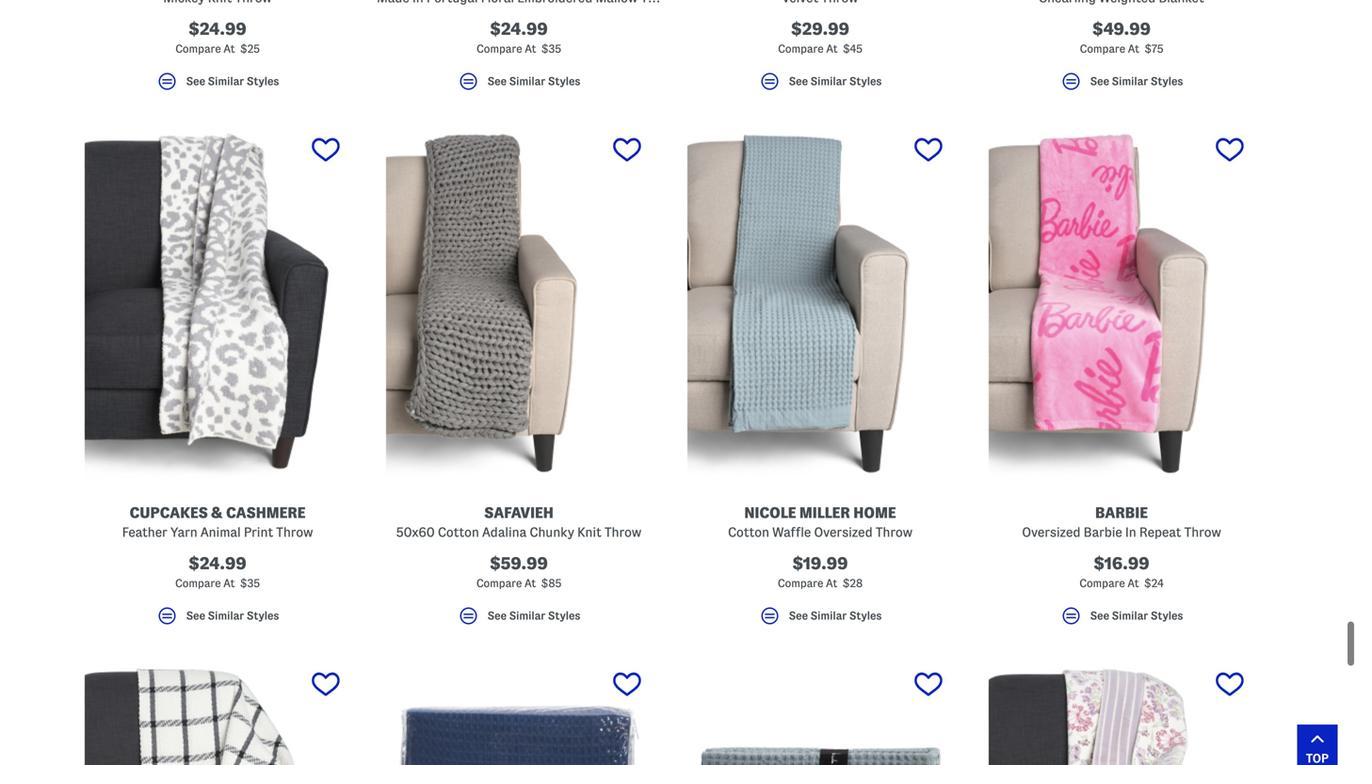 Task type: locate. For each thing, give the bounding box(es) containing it.
disney mickey knit throw $24.99 compare at              $25 element
[[75, 0, 360, 101]]

$35
[[542, 43, 561, 55], [240, 578, 260, 590]]

see
[[186, 76, 205, 87], [488, 76, 507, 87], [789, 76, 808, 87], [1091, 76, 1110, 87], [186, 611, 205, 622], [488, 611, 507, 622], [789, 611, 808, 622], [1091, 611, 1110, 622]]

$45
[[843, 43, 863, 55]]

throw inside the barbie oversized barbie in repeat throw
[[1185, 526, 1222, 540]]

0 vertical spatial $35
[[542, 43, 561, 55]]

see similar styles inside the cupcakes & cashmere feather yarn animal print throw $24.99 compare at              $35 element
[[186, 611, 279, 622]]

throw
[[276, 526, 313, 540], [605, 526, 642, 540], [876, 526, 913, 540], [1185, 526, 1222, 540]]

nicole
[[745, 505, 797, 521]]

see similar styles button
[[75, 70, 360, 101], [377, 70, 661, 101], [678, 70, 963, 101], [980, 70, 1264, 101], [75, 605, 360, 636], [377, 605, 661, 636], [678, 605, 963, 636], [980, 605, 1264, 636]]

1 vertical spatial $24.99 compare at              $35
[[175, 555, 260, 590]]

similar
[[208, 76, 244, 87], [509, 76, 546, 87], [811, 76, 847, 87], [1112, 76, 1149, 87], [208, 611, 244, 622], [509, 611, 546, 622], [811, 611, 847, 622], [1112, 611, 1149, 622]]

oversized down miller
[[814, 526, 873, 540]]

cotton
[[438, 526, 479, 540], [728, 526, 770, 540]]

waffle
[[773, 526, 811, 540]]

similar inside made in portugal made in portugal floral embroidered mallow throw $24.99 compare at              $35 element
[[509, 76, 546, 87]]

1 throw from the left
[[276, 526, 313, 540]]

0 horizontal spatial $35
[[240, 578, 260, 590]]

50x60
[[397, 526, 435, 540]]

3 throw from the left
[[876, 526, 913, 540]]

$24.99 compare at              $35
[[477, 20, 561, 55], [175, 555, 260, 590]]

2 cotton from the left
[[728, 526, 770, 540]]

oversized
[[814, 526, 873, 540], [1022, 526, 1081, 540]]

$49.99 compare at              $75
[[1080, 20, 1164, 55]]

styles inside the cupcakes & cashmere feather yarn animal print throw $24.99 compare at              $35 element
[[247, 611, 279, 622]]

$19.99 compare at              $28
[[778, 555, 863, 590]]

see similar styles inside made in portugal made in portugal floral embroidered mallow throw $24.99 compare at              $35 element
[[488, 76, 581, 87]]

$85
[[541, 578, 562, 590]]

see similar styles inside alieva spa shearling weighted blanket $49.99 compare at              $75 element
[[1091, 76, 1184, 87]]

throw down cashmere
[[276, 526, 313, 540]]

compare inside the "$49.99 compare at              $75"
[[1080, 43, 1126, 55]]

1 horizontal spatial cotton
[[728, 526, 770, 540]]

see similar styles inside rachel zoe velvet throw $29.99 compare at              $45 element
[[789, 76, 882, 87]]

cotton inside the safavieh 50x60 cotton adalina chunky knit throw
[[438, 526, 479, 540]]

0 horizontal spatial cotton
[[438, 526, 479, 540]]

1 horizontal spatial $24.99 compare at              $35
[[477, 20, 561, 55]]

4 throw from the left
[[1185, 526, 1222, 540]]

alieva spa shearling weighted blanket $49.99 compare at              $75 element
[[980, 0, 1264, 101]]

$16.99 compare at              $24
[[1080, 555, 1164, 590]]

see inside 'barbie oversized barbie in repeat throw $16.99 compare at              $24' element
[[1091, 611, 1110, 622]]

$75
[[1145, 43, 1164, 55]]

2 oversized from the left
[[1022, 526, 1081, 540]]

cotton right 50x60 at the bottom left of page
[[438, 526, 479, 540]]

throw down "home"
[[876, 526, 913, 540]]

oversized left barbie
[[1022, 526, 1081, 540]]

compare inside $59.99 compare at              $85
[[477, 578, 522, 590]]

print
[[244, 526, 273, 540]]

styles inside 'barbie oversized barbie in repeat throw $16.99 compare at              $24' element
[[1151, 611, 1184, 622]]

compare inside $29.99 compare at              $45
[[778, 43, 824, 55]]

safavieh 50x60 cotton adalina chunky knit throw
[[397, 505, 642, 540]]

animal
[[201, 526, 241, 540]]

cupcakes & cashmere feather yarn animal print throw
[[122, 505, 313, 540]]

1 horizontal spatial oversized
[[1022, 526, 1081, 540]]

1 vertical spatial $35
[[240, 578, 260, 590]]

knit
[[578, 526, 602, 540]]

see similar styles
[[186, 76, 279, 87], [488, 76, 581, 87], [789, 76, 882, 87], [1091, 76, 1184, 87], [186, 611, 279, 622], [488, 611, 581, 622], [789, 611, 882, 622], [1091, 611, 1184, 622]]

yarn
[[171, 526, 198, 540]]

2 throw from the left
[[605, 526, 642, 540]]

$59.99 compare at              $85
[[477, 555, 562, 590]]

see inside nicole miller home cotton waffle oversized throw $19.99 compare at              $28 element
[[789, 611, 808, 622]]

see similar styles inside nicole miller home cotton waffle oversized throw $19.99 compare at              $28 element
[[789, 611, 882, 622]]

similar inside "disney mickey knit throw $24.99 compare at              $25" element
[[208, 76, 244, 87]]

throw right knit
[[605, 526, 642, 540]]

see inside alieva spa shearling weighted blanket $49.99 compare at              $75 element
[[1091, 76, 1110, 87]]

see similar styles inside 'barbie oversized barbie in repeat throw $16.99 compare at              $24' element
[[1091, 611, 1184, 622]]

$24.99 inside $24.99 compare at              $25
[[189, 20, 247, 38]]

cotton down nicole
[[728, 526, 770, 540]]

$25
[[240, 43, 260, 55]]

see inside rachel zoe velvet throw $29.99 compare at              $45 element
[[789, 76, 808, 87]]

adalina
[[482, 526, 527, 540]]

1 oversized from the left
[[814, 526, 873, 540]]

compare
[[175, 43, 221, 55], [477, 43, 522, 55], [778, 43, 824, 55], [1080, 43, 1126, 55], [175, 578, 221, 590], [477, 578, 522, 590], [778, 578, 824, 590], [1080, 578, 1125, 590]]

feather
[[122, 526, 168, 540]]

see inside safavieh 50x60 cotton adalina chunky knit throw $59.99 compare at              $85 element
[[488, 611, 507, 622]]

similar inside alieva spa shearling weighted blanket $49.99 compare at              $75 element
[[1112, 76, 1149, 87]]

styles
[[247, 76, 279, 87], [548, 76, 581, 87], [850, 76, 882, 87], [1151, 76, 1184, 87], [247, 611, 279, 622], [548, 611, 581, 622], [850, 611, 882, 622], [1151, 611, 1184, 622]]

cotton inside nicole miller home cotton waffle oversized throw
[[728, 526, 770, 540]]

cupcakes & cashmere feather yarn animal print throw $24.99 compare at              $35 element
[[75, 126, 360, 636]]

cotton waffle oversized throw image
[[678, 126, 963, 482]]

safavieh 50x60 cotton adalina chunky knit throw $59.99 compare at              $85 element
[[377, 126, 661, 636]]

miller
[[800, 505, 851, 521]]

&
[[211, 505, 223, 521]]

repeat
[[1140, 526, 1182, 540]]

$24.99
[[189, 20, 247, 38], [490, 20, 548, 38], [189, 555, 247, 573]]

oversized inside nicole miller home cotton waffle oversized throw
[[814, 526, 873, 540]]

throw right repeat on the right bottom
[[1185, 526, 1222, 540]]

1 cotton from the left
[[438, 526, 479, 540]]

rachel zoe velvet throw $29.99 compare at              $45 element
[[678, 0, 963, 101]]

$19.99
[[793, 555, 848, 573]]

0 horizontal spatial oversized
[[814, 526, 873, 540]]

throw inside nicole miller home cotton waffle oversized throw
[[876, 526, 913, 540]]



Task type: describe. For each thing, give the bounding box(es) containing it.
see inside the cupcakes & cashmere feather yarn animal print throw $24.99 compare at              $35 element
[[186, 611, 205, 622]]

similar inside safavieh 50x60 cotton adalina chunky knit throw $59.99 compare at              $85 element
[[509, 611, 546, 622]]

nicole miller home cotton waffle oversized throw
[[728, 505, 913, 540]]

$59.99
[[490, 555, 548, 573]]

made in portugal made in portugal floral embroidered mallow throw $24.99 compare at              $35 element
[[377, 0, 661, 101]]

1 horizontal spatial $35
[[542, 43, 561, 55]]

styles inside rachel zoe velvet throw $29.99 compare at              $45 element
[[850, 76, 882, 87]]

see inside made in portugal made in portugal floral embroidered mallow throw $24.99 compare at              $35 element
[[488, 76, 507, 87]]

styles inside nicole miller home cotton waffle oversized throw $19.99 compare at              $28 element
[[850, 611, 882, 622]]

compare inside $24.99 compare at              $25
[[175, 43, 221, 55]]

similar inside rachel zoe velvet throw $29.99 compare at              $45 element
[[811, 76, 847, 87]]

home
[[854, 505, 897, 521]]

$16.99
[[1094, 555, 1150, 573]]

cupcakes
[[130, 505, 208, 521]]

styles inside "disney mickey knit throw $24.99 compare at              $25" element
[[247, 76, 279, 87]]

see inside "disney mickey knit throw $24.99 compare at              $25" element
[[186, 76, 205, 87]]

50x60 cotton adalina chunky knit throw image
[[377, 126, 661, 482]]

$24.99 for compare at              $25
[[189, 20, 247, 38]]

nicole miller home cotton waffle oversized throw $19.99 compare at              $28 element
[[678, 126, 963, 636]]

styles inside alieva spa shearling weighted blanket $49.99 compare at              $75 element
[[1151, 76, 1184, 87]]

chunky
[[530, 526, 575, 540]]

barbie oversized barbie in repeat throw
[[1022, 505, 1222, 540]]

$29.99
[[791, 20, 850, 38]]

barbie oversized barbie in repeat throw $16.99 compare at              $24 element
[[980, 126, 1264, 636]]

$49.99
[[1093, 20, 1151, 38]]

throw inside cupcakes & cashmere feather yarn animal print throw
[[276, 526, 313, 540]]

throw inside the safavieh 50x60 cotton adalina chunky knit throw
[[605, 526, 642, 540]]

in
[[1126, 526, 1137, 540]]

safavieh
[[484, 505, 554, 521]]

barbie
[[1084, 526, 1123, 540]]

similar inside 'barbie oversized barbie in repeat throw $16.99 compare at              $24' element
[[1112, 611, 1149, 622]]

barbie
[[1096, 505, 1148, 521]]

$28
[[843, 578, 863, 590]]

oversized inside the barbie oversized barbie in repeat throw
[[1022, 526, 1081, 540]]

see similar styles inside "disney mickey knit throw $24.99 compare at              $25" element
[[186, 76, 279, 87]]

feather yarn animal print throw image
[[75, 126, 360, 482]]

similar inside nicole miller home cotton waffle oversized throw $19.99 compare at              $28 element
[[811, 611, 847, 622]]

compare inside $19.99 compare at              $28
[[778, 578, 824, 590]]

styles inside made in portugal made in portugal floral embroidered mallow throw $24.99 compare at              $35 element
[[548, 76, 581, 87]]

0 vertical spatial $24.99 compare at              $35
[[477, 20, 561, 55]]

0 horizontal spatial $24.99 compare at              $35
[[175, 555, 260, 590]]

$24
[[1145, 578, 1164, 590]]

$24.99 for compare at              $35
[[490, 20, 548, 38]]

oversized barbie in repeat throw image
[[980, 126, 1264, 482]]

cashmere
[[226, 505, 306, 521]]

$29.99 compare at              $45
[[778, 20, 863, 55]]

compare inside $16.99 compare at              $24
[[1080, 578, 1125, 590]]

styles inside safavieh 50x60 cotton adalina chunky knit throw $59.99 compare at              $85 element
[[548, 611, 581, 622]]

cotton waffle end of bed blanket image
[[678, 661, 963, 766]]

similar inside the cupcakes & cashmere feather yarn animal print throw $24.99 compare at              $35 element
[[208, 611, 244, 622]]

$24.99 compare at              $25
[[175, 20, 260, 55]]

see similar styles inside safavieh 50x60 cotton adalina chunky knit throw $59.99 compare at              $85 element
[[488, 611, 581, 622]]



Task type: vqa. For each thing, say whether or not it's contained in the screenshot.
42
no



